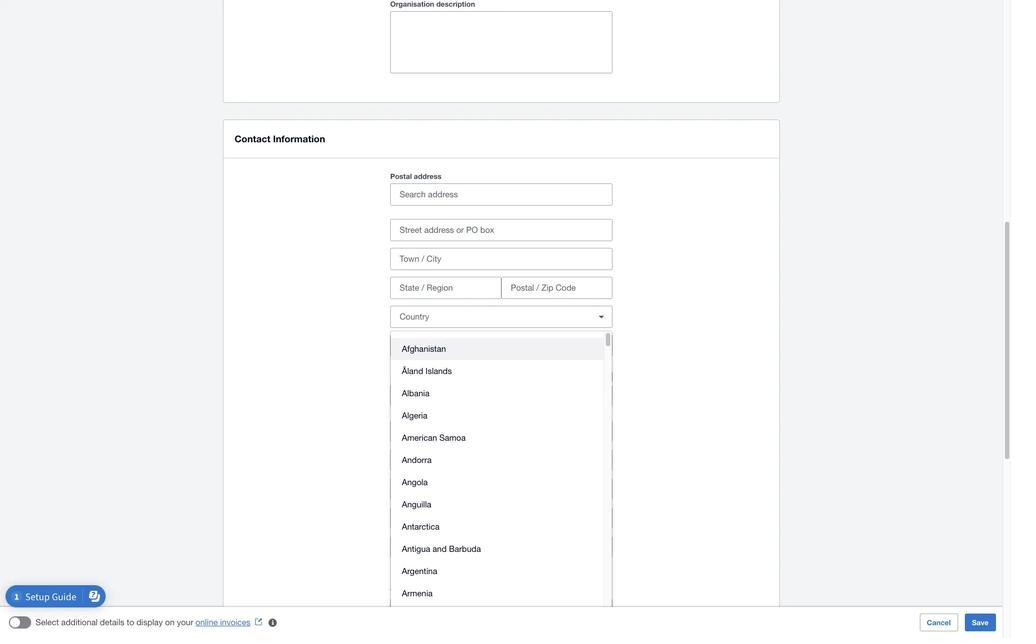 Task type: locate. For each thing, give the bounding box(es) containing it.
group
[[391, 331, 612, 638]]

additional information image
[[262, 612, 284, 634]]

argentina
[[402, 567, 437, 576]]

Attention text field
[[391, 335, 612, 356]]

angola button
[[391, 471, 604, 494]]

antarctica
[[402, 522, 440, 532]]

0 vertical spatial address
[[414, 172, 442, 181]]

postal address
[[390, 172, 442, 181]]

algeria
[[402, 411, 428, 420]]

anguilla button
[[391, 494, 604, 516]]

Country field
[[391, 306, 586, 327]]

save
[[972, 618, 989, 627]]

information
[[273, 133, 325, 145]]

address up albania
[[421, 373, 449, 381]]

Postal / Zip Code text field
[[502, 277, 612, 299]]

algeria button
[[391, 405, 604, 427]]

and
[[433, 544, 447, 554]]

online invoices link
[[196, 618, 266, 627]]

albania
[[402, 389, 430, 398]]

list box containing afghanistan
[[391, 331, 604, 638]]

list box
[[391, 331, 604, 638]]

antigua and barbuda
[[402, 544, 481, 554]]

additional
[[61, 618, 98, 627]]

select additional details to display on your online invoices
[[36, 618, 251, 627]]

american
[[402, 433, 437, 443]]

armenia button
[[391, 583, 604, 605]]

postal
[[390, 172, 412, 181]]

address right postal
[[414, 172, 442, 181]]

antigua and barbuda button
[[391, 538, 604, 560]]

country button
[[390, 599, 460, 621]]

Organisation description text field
[[391, 12, 612, 73]]

details
[[100, 618, 124, 627]]

address
[[414, 172, 442, 181], [421, 373, 449, 381]]

cancel button
[[920, 614, 958, 632]]

None text field
[[465, 599, 612, 620]]

åland
[[402, 366, 423, 376]]

åland islands
[[402, 366, 452, 376]]

Town / City text field
[[391, 450, 612, 471]]

albania button
[[391, 383, 604, 405]]

1 vertical spatial address
[[421, 373, 449, 381]]



Task type: describe. For each thing, give the bounding box(es) containing it.
cancel
[[927, 618, 951, 627]]

armenia
[[402, 589, 433, 598]]

save button
[[965, 614, 996, 632]]

your
[[177, 618, 193, 627]]

Town / City text field
[[391, 249, 612, 270]]

Street address or PO box text field
[[391, 421, 612, 442]]

State / Region text field
[[391, 277, 501, 299]]

afghanistan
[[402, 344, 446, 354]]

american samoa
[[402, 433, 466, 443]]

to
[[127, 618, 134, 627]]

online
[[196, 618, 218, 627]]

physical address
[[390, 373, 449, 381]]

address for postal address
[[414, 172, 442, 181]]

antarctica button
[[391, 516, 604, 538]]

argentina button
[[391, 560, 604, 583]]

Search address field
[[391, 184, 612, 205]]

toggle list image
[[590, 306, 613, 328]]

andorra
[[402, 455, 432, 465]]

samoa
[[440, 433, 466, 443]]

physical
[[390, 373, 419, 381]]

on
[[165, 618, 175, 627]]

andorra button
[[391, 449, 604, 471]]

telephone
[[390, 587, 426, 596]]

contact
[[235, 133, 271, 145]]

anguilla
[[402, 500, 431, 509]]

country
[[400, 605, 429, 614]]

åland islands button
[[391, 360, 604, 383]]

islands
[[426, 366, 452, 376]]

barbuda
[[449, 544, 481, 554]]

antigua
[[402, 544, 430, 554]]

address for physical address
[[421, 373, 449, 381]]

invoices
[[220, 618, 251, 627]]

angola
[[402, 478, 428, 487]]

american samoa button
[[391, 427, 604, 449]]

group containing afghanistan
[[391, 331, 612, 638]]

contact information
[[235, 133, 325, 145]]

afghanistan button
[[391, 338, 604, 360]]

display
[[136, 618, 163, 627]]

State / Region text field
[[391, 479, 501, 500]]

Street address or PO box text field
[[391, 220, 612, 241]]

Attention text field
[[391, 537, 612, 558]]

select
[[36, 618, 59, 627]]

Postal / Zip Code text field
[[502, 479, 612, 500]]



Task type: vqa. For each thing, say whether or not it's contained in the screenshot.
right Match
no



